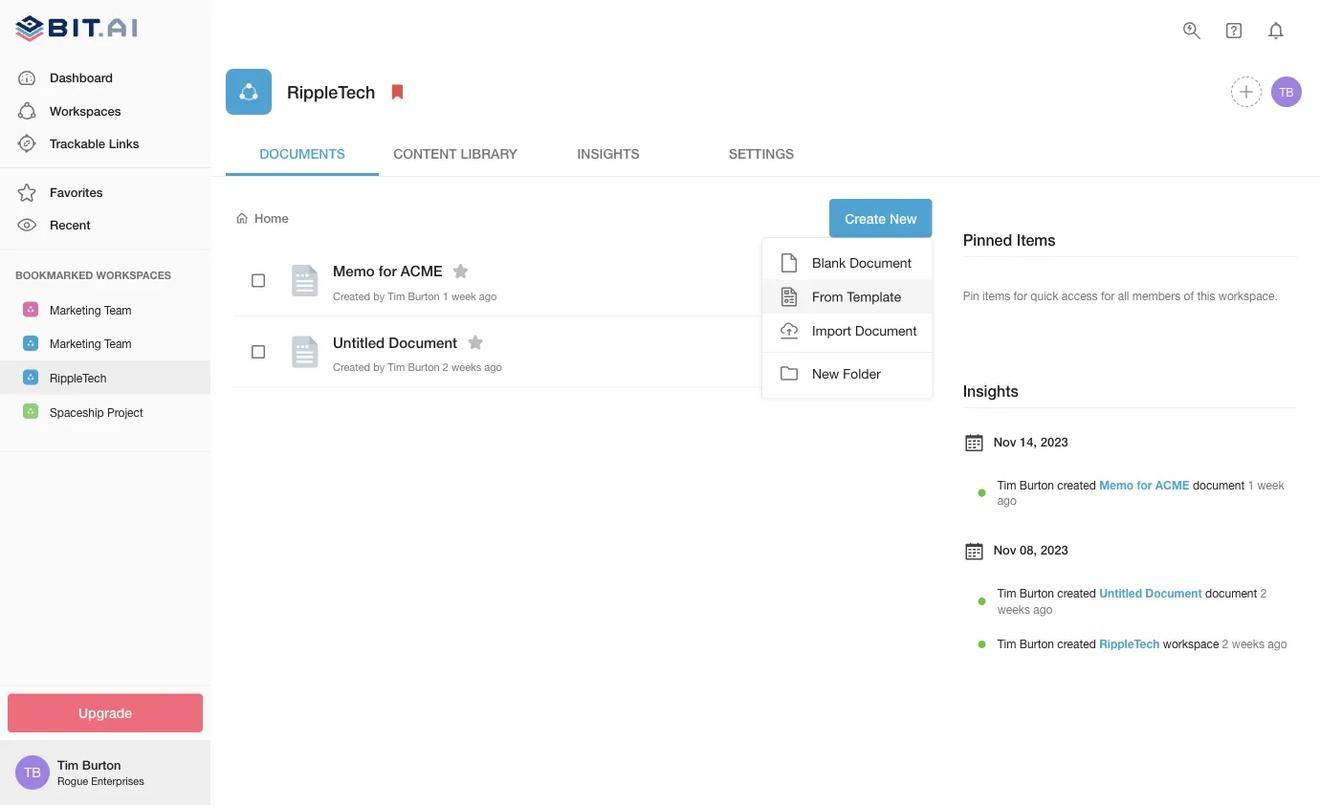 Task type: describe. For each thing, give the bounding box(es) containing it.
pinned
[[964, 231, 1013, 249]]

trackable links button
[[0, 127, 211, 160]]

recent button
[[0, 209, 211, 242]]

1 horizontal spatial rippletech
[[287, 81, 376, 102]]

created for rippletech
[[1058, 638, 1097, 651]]

create new
[[845, 211, 918, 226]]

burton for tim burton created rippletech workspace 2 weeks ago
[[1020, 638, 1055, 651]]

2 team from the top
[[104, 338, 132, 351]]

created for untitled document
[[333, 361, 371, 374]]

ago up favorite icon
[[479, 290, 497, 302]]

1 marketing from the top
[[50, 304, 101, 317]]

1 vertical spatial document
[[1206, 587, 1258, 601]]

1 week ago
[[998, 478, 1285, 508]]

created by tim burton 1 week ago
[[333, 290, 497, 302]]

0 horizontal spatial acme
[[401, 263, 443, 280]]

2 weeks ago
[[998, 587, 1268, 617]]

2 marketing team from the top
[[50, 338, 132, 351]]

tim for tim burton created rippletech workspace 2 weeks ago
[[998, 638, 1017, 651]]

access
[[1062, 289, 1099, 302]]

rippletech link
[[1100, 638, 1161, 651]]

quick
[[1031, 289, 1059, 302]]

tb button
[[1269, 74, 1306, 110]]

1 team from the top
[[104, 304, 132, 317]]

spaceship project
[[50, 406, 143, 419]]

ago inside the 1 week ago
[[998, 494, 1017, 508]]

document for import document
[[856, 323, 918, 339]]

from
[[813, 289, 844, 305]]

nov for nov 08, 2023
[[994, 543, 1017, 558]]

insights inside tab list
[[578, 145, 640, 161]]

trackable links
[[50, 136, 139, 151]]

links
[[109, 136, 139, 151]]

import
[[813, 323, 852, 339]]

0 horizontal spatial weeks
[[452, 361, 482, 374]]

content library link
[[379, 130, 532, 176]]

create
[[845, 211, 886, 226]]

bookmarked workspaces
[[15, 269, 171, 281]]

tim burton created rippletech workspace 2 weeks ago
[[998, 638, 1288, 651]]

documents link
[[226, 130, 379, 176]]

items
[[1017, 231, 1056, 249]]

rippletech inside button
[[50, 372, 107, 385]]

2023 for nov 08, 2023
[[1041, 543, 1069, 558]]

new inside button
[[890, 211, 918, 226]]

home
[[255, 211, 289, 226]]

all
[[1119, 289, 1130, 302]]

members
[[1133, 289, 1181, 302]]

from template button
[[763, 280, 933, 314]]

tim for tim burton created memo for acme document
[[998, 478, 1017, 492]]

burton for tim burton created memo for acme document
[[1020, 478, 1055, 492]]

2 vertical spatial rippletech
[[1100, 638, 1161, 651]]

content library
[[394, 145, 518, 161]]

template
[[847, 289, 902, 305]]

created by tim burton 2 weeks ago
[[333, 361, 502, 374]]

by for memo
[[373, 290, 385, 302]]

document for untitled document
[[389, 334, 458, 351]]

library
[[461, 145, 518, 161]]

settings link
[[685, 130, 839, 176]]

from template
[[813, 289, 902, 305]]

nov 14, 2023
[[994, 434, 1069, 449]]

create new button
[[830, 199, 933, 238]]

14,
[[1021, 434, 1038, 449]]

bookmarked
[[15, 269, 93, 281]]

settings
[[729, 145, 795, 161]]

workspaces
[[96, 269, 171, 281]]

1 horizontal spatial 2
[[1223, 638, 1230, 651]]

blank document button
[[763, 246, 933, 280]]

workspace.
[[1219, 289, 1279, 302]]

created for untitled
[[1058, 587, 1097, 601]]

favorite image
[[449, 260, 472, 283]]

tim burton created memo for acme document
[[998, 478, 1246, 492]]

blank document
[[813, 255, 912, 271]]

weeks inside the 2 weeks ago
[[998, 603, 1031, 617]]

workspace
[[1164, 638, 1220, 651]]

import document button
[[763, 314, 933, 348]]

recent
[[50, 218, 91, 232]]

import document
[[813, 323, 918, 339]]

created for memo
[[1058, 478, 1097, 492]]

document for blank document
[[850, 255, 912, 271]]

project
[[107, 406, 143, 419]]

memo for acme link
[[1100, 478, 1190, 492]]

workspaces
[[50, 103, 121, 118]]

untitled document
[[333, 334, 458, 351]]

rogue
[[57, 776, 88, 788]]



Task type: locate. For each thing, give the bounding box(es) containing it.
rippletech button
[[0, 361, 211, 395]]

team
[[104, 304, 132, 317], [104, 338, 132, 351]]

created down the untitled document
[[333, 361, 371, 374]]

2 vertical spatial 2
[[1223, 638, 1230, 651]]

by for untitled
[[373, 361, 385, 374]]

1 vertical spatial insights
[[964, 382, 1019, 400]]

0 vertical spatial created
[[333, 290, 371, 302]]

1 vertical spatial tb
[[24, 765, 41, 781]]

created down memo for acme
[[333, 290, 371, 302]]

favorites button
[[0, 176, 211, 209]]

document right memo for acme link
[[1194, 478, 1246, 492]]

1 vertical spatial 2
[[1261, 587, 1268, 601]]

1 vertical spatial team
[[104, 338, 132, 351]]

nov
[[994, 434, 1017, 449], [994, 543, 1017, 558]]

document up "workspace"
[[1146, 587, 1203, 601]]

marketing team button
[[0, 293, 211, 327], [0, 327, 211, 361]]

2 created from the top
[[1058, 587, 1097, 601]]

rippletech up spaceship
[[50, 372, 107, 385]]

1 horizontal spatial insights
[[964, 382, 1019, 400]]

tim
[[388, 290, 405, 302], [388, 361, 405, 374], [998, 478, 1017, 492], [998, 587, 1017, 601], [998, 638, 1017, 651], [57, 758, 79, 773]]

ago inside the 2 weeks ago
[[1034, 603, 1053, 617]]

1 vertical spatial acme
[[1156, 478, 1190, 492]]

2023 right 14, at the right bottom
[[1041, 434, 1069, 449]]

tim for tim burton rogue enterprises
[[57, 758, 79, 773]]

blank
[[813, 255, 846, 271]]

burton down the untitled document
[[408, 361, 440, 374]]

0 vertical spatial week
[[452, 290, 476, 302]]

1
[[443, 290, 449, 302], [1249, 478, 1255, 492]]

upgrade button
[[8, 694, 203, 733]]

1 horizontal spatial new
[[890, 211, 918, 226]]

burton down nov 14, 2023
[[1020, 478, 1055, 492]]

0 horizontal spatial rippletech
[[50, 372, 107, 385]]

new
[[890, 211, 918, 226], [813, 366, 840, 382]]

marketing team button up spaceship project 'button'
[[0, 327, 211, 361]]

0 vertical spatial insights
[[578, 145, 640, 161]]

0 vertical spatial document
[[1194, 478, 1246, 492]]

1 vertical spatial untitled
[[1100, 587, 1143, 601]]

2 2023 from the top
[[1041, 543, 1069, 558]]

1 nov from the top
[[994, 434, 1017, 449]]

memo
[[333, 263, 375, 280], [1100, 478, 1134, 492]]

1 horizontal spatial tb
[[1280, 85, 1295, 99]]

nov left 14, at the right bottom
[[994, 434, 1017, 449]]

document up created by tim burton 2 weeks ago
[[389, 334, 458, 351]]

0 horizontal spatial insights
[[578, 145, 640, 161]]

document up "workspace"
[[1206, 587, 1258, 601]]

upgrade
[[78, 706, 132, 722]]

1 vertical spatial 2023
[[1041, 543, 1069, 558]]

dashboard button
[[0, 62, 211, 95]]

1 horizontal spatial memo
[[1100, 478, 1134, 492]]

2 nov from the top
[[994, 543, 1017, 558]]

0 vertical spatial nov
[[994, 434, 1017, 449]]

2 horizontal spatial 2
[[1261, 587, 1268, 601]]

0 horizontal spatial week
[[452, 290, 476, 302]]

1 vertical spatial marketing team
[[50, 338, 132, 351]]

document inside button
[[856, 323, 918, 339]]

created for memo for acme
[[333, 290, 371, 302]]

1 vertical spatial marketing
[[50, 338, 101, 351]]

1 2023 from the top
[[1041, 434, 1069, 449]]

1 horizontal spatial week
[[1258, 478, 1285, 492]]

marketing up rippletech button
[[50, 338, 101, 351]]

0 vertical spatial acme
[[401, 263, 443, 280]]

1 inside the 1 week ago
[[1249, 478, 1255, 492]]

2023 for nov 14, 2023
[[1041, 434, 1069, 449]]

weeks right "workspace"
[[1233, 638, 1265, 651]]

tab list
[[226, 130, 1306, 176]]

ago down the nov 08, 2023
[[1034, 603, 1053, 617]]

enterprises
[[91, 776, 144, 788]]

new folder
[[813, 366, 881, 382]]

tb
[[1280, 85, 1295, 99], [24, 765, 41, 781]]

pin
[[964, 289, 980, 302]]

1 marketing team from the top
[[50, 304, 132, 317]]

2
[[443, 361, 449, 374], [1261, 587, 1268, 601], [1223, 638, 1230, 651]]

new left folder
[[813, 366, 840, 382]]

burton left rippletech link
[[1020, 638, 1055, 651]]

weeks down favorite icon
[[452, 361, 482, 374]]

untitled up rippletech link
[[1100, 587, 1143, 601]]

spaceship project button
[[0, 395, 211, 429]]

team up rippletech button
[[104, 338, 132, 351]]

0 horizontal spatial memo
[[333, 263, 375, 280]]

0 vertical spatial weeks
[[452, 361, 482, 374]]

0 horizontal spatial tb
[[24, 765, 41, 781]]

favorite image
[[464, 331, 487, 354]]

1 vertical spatial weeks
[[998, 603, 1031, 617]]

burton down memo for acme
[[408, 290, 440, 302]]

0 vertical spatial 1
[[443, 290, 449, 302]]

team down workspaces
[[104, 304, 132, 317]]

burton up the enterprises
[[82, 758, 121, 773]]

0 horizontal spatial new
[[813, 366, 840, 382]]

2 inside the 2 weeks ago
[[1261, 587, 1268, 601]]

0 vertical spatial 2
[[443, 361, 449, 374]]

of
[[1185, 289, 1195, 302]]

spaceship
[[50, 406, 104, 419]]

2023 right 08,
[[1041, 543, 1069, 558]]

tim for tim burton created untitled document document
[[998, 587, 1017, 601]]

tim burton created untitled document document
[[998, 587, 1258, 601]]

trackable
[[50, 136, 105, 151]]

1 vertical spatial 1
[[1249, 478, 1255, 492]]

pinned items
[[964, 231, 1056, 249]]

1 vertical spatial new
[[813, 366, 840, 382]]

1 created from the top
[[1058, 478, 1097, 492]]

burton for tim burton created untitled document document
[[1020, 587, 1055, 601]]

marketing down bookmarked workspaces
[[50, 304, 101, 317]]

burton
[[408, 290, 440, 302], [408, 361, 440, 374], [1020, 478, 1055, 492], [1020, 587, 1055, 601], [1020, 638, 1055, 651], [82, 758, 121, 773]]

untitled up created by tim burton 2 weeks ago
[[333, 334, 385, 351]]

untitled
[[333, 334, 385, 351], [1100, 587, 1143, 601]]

0 vertical spatial untitled
[[333, 334, 385, 351]]

1 vertical spatial nov
[[994, 543, 1017, 558]]

0 vertical spatial marketing team
[[50, 304, 132, 317]]

1 vertical spatial memo
[[1100, 478, 1134, 492]]

0 horizontal spatial 1
[[443, 290, 449, 302]]

nov left 08,
[[994, 543, 1017, 558]]

1 created from the top
[[333, 290, 371, 302]]

insights
[[578, 145, 640, 161], [964, 382, 1019, 400]]

memo for acme
[[333, 263, 443, 280]]

burton down the nov 08, 2023
[[1020, 587, 1055, 601]]

created left rippletech link
[[1058, 638, 1097, 651]]

document
[[850, 255, 912, 271], [856, 323, 918, 339], [389, 334, 458, 351], [1146, 587, 1203, 601]]

items
[[983, 289, 1011, 302]]

week
[[452, 290, 476, 302], [1258, 478, 1285, 492]]

dashboard
[[50, 70, 113, 85]]

2 vertical spatial created
[[1058, 638, 1097, 651]]

0 vertical spatial rippletech
[[287, 81, 376, 102]]

rippletech down the 2 weeks ago
[[1100, 638, 1161, 651]]

new inside button
[[813, 366, 840, 382]]

document down template
[[856, 323, 918, 339]]

marketing team down bookmarked workspaces
[[50, 304, 132, 317]]

1 by from the top
[[373, 290, 385, 302]]

this
[[1198, 289, 1216, 302]]

ago up the nov 08, 2023
[[998, 494, 1017, 508]]

ago
[[479, 290, 497, 302], [485, 361, 502, 374], [998, 494, 1017, 508], [1034, 603, 1053, 617], [1269, 638, 1288, 651]]

created
[[1058, 478, 1097, 492], [1058, 587, 1097, 601], [1058, 638, 1097, 651]]

created down the nov 08, 2023
[[1058, 587, 1097, 601]]

by down memo for acme
[[373, 290, 385, 302]]

2 created from the top
[[333, 361, 371, 374]]

nov for nov 14, 2023
[[994, 434, 1017, 449]]

workspaces button
[[0, 95, 211, 127]]

marketing team up rippletech button
[[50, 338, 132, 351]]

2 marketing team button from the top
[[0, 327, 211, 361]]

1 vertical spatial by
[[373, 361, 385, 374]]

by
[[373, 290, 385, 302], [373, 361, 385, 374]]

0 vertical spatial tb
[[1280, 85, 1295, 99]]

0 vertical spatial 2023
[[1041, 434, 1069, 449]]

1 horizontal spatial acme
[[1156, 478, 1190, 492]]

documents
[[260, 145, 345, 161]]

for
[[379, 263, 397, 280], [1014, 289, 1028, 302], [1102, 289, 1116, 302], [1138, 478, 1153, 492]]

marketing
[[50, 304, 101, 317], [50, 338, 101, 351]]

tb inside button
[[1280, 85, 1295, 99]]

3 created from the top
[[1058, 638, 1097, 651]]

weeks down 08,
[[998, 603, 1031, 617]]

document
[[1194, 478, 1246, 492], [1206, 587, 1258, 601]]

2 horizontal spatial weeks
[[1233, 638, 1265, 651]]

1 horizontal spatial 1
[[1249, 478, 1255, 492]]

2 vertical spatial weeks
[[1233, 638, 1265, 651]]

1 vertical spatial week
[[1258, 478, 1285, 492]]

0 vertical spatial marketing
[[50, 304, 101, 317]]

2023
[[1041, 434, 1069, 449], [1041, 543, 1069, 558]]

document up template
[[850, 255, 912, 271]]

1 horizontal spatial untitled
[[1100, 587, 1143, 601]]

created down nov 14, 2023
[[1058, 478, 1097, 492]]

1 vertical spatial created
[[1058, 587, 1097, 601]]

new folder button
[[763, 357, 933, 391]]

by down the untitled document
[[373, 361, 385, 374]]

marketing team
[[50, 304, 132, 317], [50, 338, 132, 351]]

rippletech left remove bookmark "icon"
[[287, 81, 376, 102]]

2 by from the top
[[373, 361, 385, 374]]

0 vertical spatial memo
[[333, 263, 375, 280]]

08,
[[1021, 543, 1038, 558]]

ago down favorite icon
[[485, 361, 502, 374]]

remove bookmark image
[[386, 80, 409, 103]]

nov 08, 2023
[[994, 543, 1069, 558]]

week inside the 1 week ago
[[1258, 478, 1285, 492]]

0 horizontal spatial 2
[[443, 361, 449, 374]]

content
[[394, 145, 457, 161]]

1 vertical spatial created
[[333, 361, 371, 374]]

ago right "workspace"
[[1269, 638, 1288, 651]]

2 marketing from the top
[[50, 338, 101, 351]]

new right create
[[890, 211, 918, 226]]

burton for tim burton rogue enterprises
[[82, 758, 121, 773]]

0 horizontal spatial untitled
[[333, 334, 385, 351]]

1 vertical spatial rippletech
[[50, 372, 107, 385]]

burton inside tim burton rogue enterprises
[[82, 758, 121, 773]]

1 horizontal spatial weeks
[[998, 603, 1031, 617]]

rippletech
[[287, 81, 376, 102], [50, 372, 107, 385], [1100, 638, 1161, 651]]

0 vertical spatial created
[[1058, 478, 1097, 492]]

tab list containing documents
[[226, 130, 1306, 176]]

tim burton rogue enterprises
[[57, 758, 144, 788]]

0 vertical spatial team
[[104, 304, 132, 317]]

2 horizontal spatial rippletech
[[1100, 638, 1161, 651]]

folder
[[843, 366, 881, 382]]

tim inside tim burton rogue enterprises
[[57, 758, 79, 773]]

1 marketing team button from the top
[[0, 293, 211, 327]]

untitled document link
[[1100, 587, 1203, 601]]

home link
[[234, 210, 289, 227]]

created
[[333, 290, 371, 302], [333, 361, 371, 374]]

marketing team button down bookmarked workspaces
[[0, 293, 211, 327]]

document inside button
[[850, 255, 912, 271]]

pin items for quick access for all members of this workspace.
[[964, 289, 1279, 302]]

0 vertical spatial new
[[890, 211, 918, 226]]

favorites
[[50, 185, 103, 200]]

0 vertical spatial by
[[373, 290, 385, 302]]

insights link
[[532, 130, 685, 176]]



Task type: vqa. For each thing, say whether or not it's contained in the screenshot.


